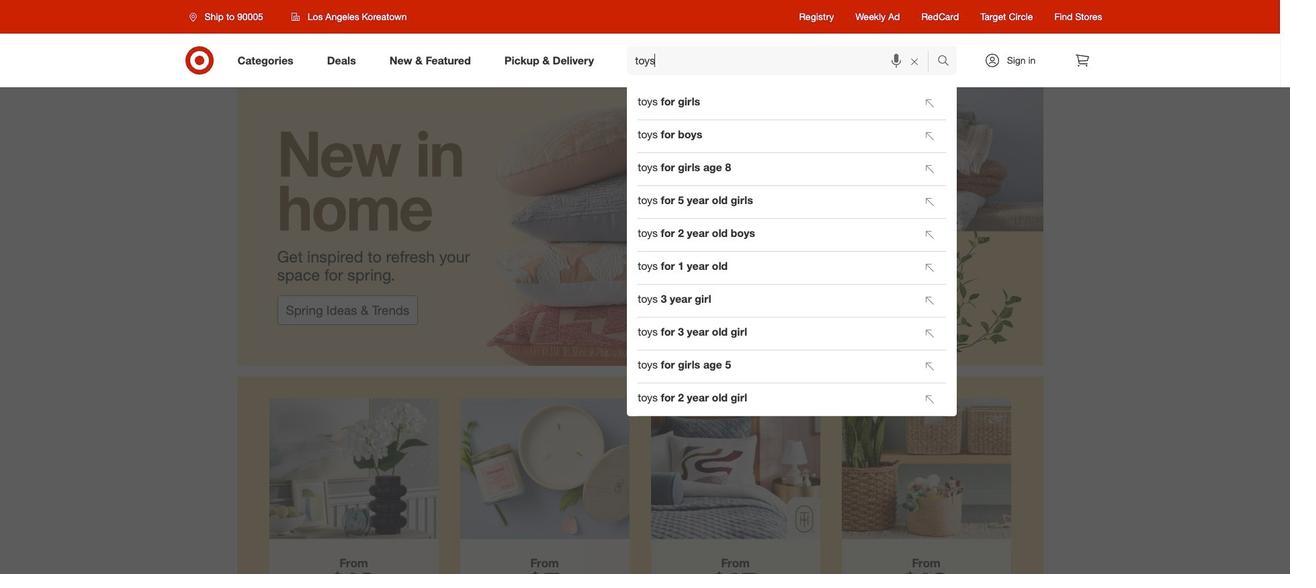Task type: vqa. For each thing, say whether or not it's contained in the screenshot.
New in Home image
yes



Task type: locate. For each thing, give the bounding box(es) containing it.
What can we help you find? suggestions appear below search field
[[627, 46, 941, 75]]



Task type: describe. For each thing, give the bounding box(es) containing it.
new in home image
[[237, 87, 1043, 366]]



